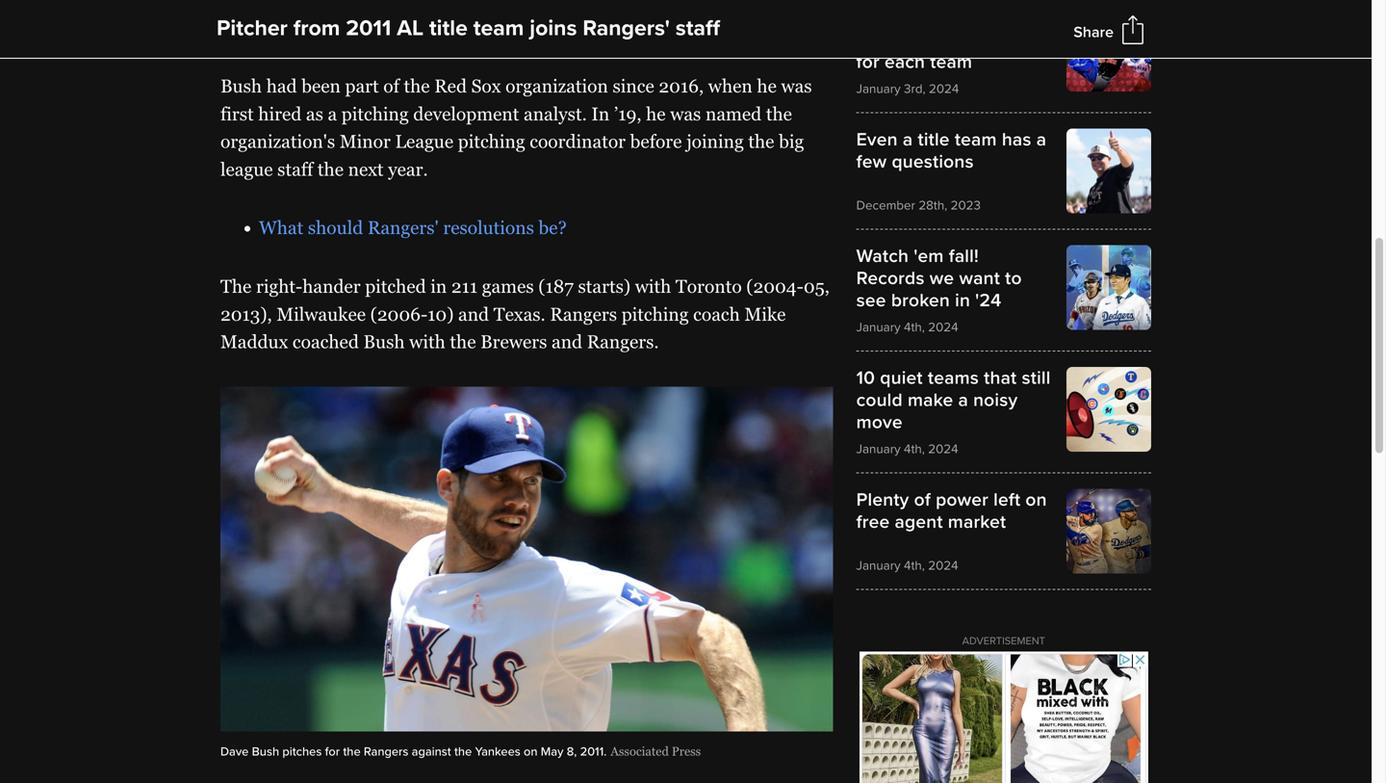 Task type: describe. For each thing, give the bounding box(es) containing it.
bush had been part of the red sox organization since 2016, when he was first hired as a pitching development analyst. in '19, he was named the organization's minor league pitching coordinator before joining the big league staff the next year.
[[221, 76, 813, 180]]

share
[[1074, 23, 1114, 42]]

be?
[[539, 217, 567, 238]]

0 horizontal spatial for
[[325, 744, 340, 759]]

starts)
[[578, 276, 631, 297]]

minor
[[340, 131, 391, 152]]

each
[[885, 51, 926, 73]]

1 vertical spatial rangers
[[364, 744, 409, 759]]

(2004-
[[747, 276, 804, 297]]

december 28th, 2023
[[857, 197, 981, 213]]

pitched
[[365, 276, 426, 297]]

(187
[[539, 276, 574, 297]]

should
[[308, 217, 363, 238]]

2016,
[[659, 76, 704, 96]]

0 horizontal spatial he
[[646, 103, 666, 124]]

games
[[482, 276, 534, 297]]

league
[[395, 131, 454, 152]]

8,
[[567, 744, 577, 759]]

part
[[345, 76, 379, 96]]

agent
[[895, 511, 944, 533]]

4th, inside plenty of power left on free agent market element
[[904, 557, 925, 573]]

the right against
[[455, 744, 472, 759]]

even a title team has a few questions element
[[857, 128, 1152, 213]]

want
[[960, 267, 1001, 289]]

may
[[541, 744, 564, 759]]

brewers
[[481, 331, 547, 352]]

team inside prospects primed to break out in '24 -- one for each team january 3rd, 2024
[[931, 51, 973, 73]]

bush inside the 'bush had been part of the red sox organization since 2016, when he was first hired as a pitching development analyst. in '19, he was named the organization's minor league pitching coordinator before joining the big league staff the next year.'
[[221, 76, 262, 96]]

the left next
[[318, 159, 344, 180]]

make
[[908, 389, 954, 411]]

what
[[259, 217, 304, 238]]

0 vertical spatial pitching
[[342, 103, 409, 124]]

right-
[[256, 276, 303, 297]]

development
[[413, 103, 520, 124]]

on inside plenty of power left on free agent market
[[1026, 489, 1048, 511]]

few
[[857, 151, 887, 173]]

break
[[857, 29, 905, 51]]

sox
[[472, 76, 501, 96]]

rangers inside the right-hander pitched in 211 games (187 starts) with toronto (2004-05, 2013), milwaukee (2006-10) and texas. rangers pitching coach mike maddux coached bush with the brewers and rangers.
[[550, 304, 617, 324]]

for inside prospects primed to break out in '24 -- one for each team january 3rd, 2024
[[857, 51, 880, 73]]

left
[[994, 489, 1021, 511]]

a right has
[[1037, 128, 1047, 151]]

05,
[[804, 276, 830, 297]]

dave bush pitches for the rangers against the yankees on may 8, 2011. associated press
[[221, 744, 701, 759]]

a inside "10 quiet teams that still could make a noisy move january 4th, 2024"
[[959, 389, 969, 411]]

10)
[[428, 304, 454, 324]]

hired
[[258, 103, 302, 124]]

organization's
[[221, 131, 335, 152]]

0 vertical spatial team
[[474, 15, 524, 42]]

fall!
[[949, 245, 979, 267]]

texas.
[[494, 304, 546, 324]]

in
[[592, 103, 610, 124]]

1 horizontal spatial with
[[635, 276, 672, 297]]

even
[[857, 128, 898, 151]]

watch 'em fall! records we want to see broken in '24 january 4th, 2024
[[857, 245, 1023, 335]]

a right even
[[903, 128, 913, 151]]

pitches
[[283, 744, 322, 759]]

28th,
[[919, 197, 948, 213]]

from
[[294, 15, 340, 42]]

the
[[221, 276, 252, 297]]

analyst.
[[524, 103, 587, 124]]

see
[[857, 289, 887, 311]]

what should rangers' resolutions be? link
[[259, 217, 567, 238]]

resolutions
[[443, 217, 534, 238]]

hander
[[303, 276, 361, 297]]

0 horizontal spatial was
[[671, 103, 702, 124]]

pitching inside the right-hander pitched in 211 games (187 starts) with toronto (2004-05, 2013), milwaukee (2006-10) and texas. rangers pitching coach mike maddux coached bush with the brewers and rangers.
[[622, 304, 689, 324]]

2013),
[[221, 304, 272, 324]]

against
[[412, 744, 451, 759]]

10 quiet teams that still could make a noisy move january 4th, 2024
[[857, 367, 1051, 457]]

dave
[[221, 744, 249, 759]]

watch
[[857, 245, 909, 267]]

1 horizontal spatial rangers'
[[583, 15, 670, 42]]

to inside prospects primed to break out in '24 -- one for each team january 3rd, 2024
[[1009, 7, 1026, 29]]

1 vertical spatial rangers'
[[368, 217, 439, 238]]

january inside "10 quiet teams that still could make a noisy move january 4th, 2024"
[[857, 441, 901, 457]]

free
[[857, 511, 890, 533]]

211
[[452, 276, 478, 297]]

even a title team has a few questions
[[857, 128, 1047, 173]]

10
[[857, 367, 876, 389]]

10 quiet teams that still could make a noisy move element
[[857, 367, 1152, 457]]

before
[[631, 131, 682, 152]]

'24 inside watch 'em fall! records we want to see broken in '24 january 4th, 2024
[[976, 289, 1002, 311]]

prospects primed to break out in '24 -- one for each team element
[[857, 7, 1152, 97]]

the right pitches
[[343, 744, 361, 759]]

been
[[302, 76, 341, 96]]

2 vertical spatial bush
[[252, 744, 279, 759]]

january 4th, 2024
[[857, 557, 959, 573]]

when
[[709, 76, 753, 96]]

2024 inside plenty of power left on free agent market element
[[929, 557, 959, 573]]

year.
[[388, 159, 428, 180]]

coach
[[694, 304, 741, 324]]

prospects primed to break out in '24 -- one for each team january 3rd, 2024
[[857, 7, 1042, 97]]

big
[[779, 131, 804, 152]]

share button
[[1074, 23, 1114, 42]]

move
[[857, 411, 903, 433]]

organization
[[506, 76, 609, 96]]

teams
[[928, 367, 980, 389]]



Task type: vqa. For each thing, say whether or not it's contained in the screenshot.
the topmost Bush
yes



Task type: locate. For each thing, give the bounding box(es) containing it.
staff down "organization's"
[[278, 159, 313, 180]]

on right the left at right
[[1026, 489, 1048, 511]]

1 vertical spatial of
[[915, 489, 931, 511]]

0 vertical spatial with
[[635, 276, 672, 297]]

rangers down starts)
[[550, 304, 617, 324]]

1 horizontal spatial and
[[552, 331, 583, 352]]

yankees
[[475, 744, 521, 759]]

he
[[757, 76, 777, 96], [646, 103, 666, 124]]

in left 211
[[431, 276, 447, 297]]

pitcher from 2011 al title team joins rangers' staff
[[217, 15, 721, 42]]

2024 inside "10 quiet teams that still could make a noisy move january 4th, 2024"
[[929, 441, 959, 457]]

3 4th, from the top
[[904, 557, 925, 573]]

team
[[474, 15, 524, 42], [931, 51, 973, 73], [955, 128, 998, 151]]

for left each
[[857, 51, 880, 73]]

associated
[[611, 744, 669, 758]]

in inside the right-hander pitched in 211 games (187 starts) with toronto (2004-05, 2013), milwaukee (2006-10) and texas. rangers pitching coach mike maddux coached bush with the brewers and rangers.
[[431, 276, 447, 297]]

title down 3rd,
[[918, 128, 950, 151]]

january down the free
[[857, 557, 901, 573]]

plenty of power left on free agent market element
[[857, 489, 1152, 573]]

2 january from the top
[[857, 319, 901, 335]]

first
[[221, 103, 254, 124]]

to inside watch 'em fall! records we want to see broken in '24 january 4th, 2024
[[1006, 267, 1023, 289]]

'em
[[914, 245, 944, 267]]

0 horizontal spatial title
[[429, 15, 468, 42]]

1 horizontal spatial staff
[[676, 15, 721, 42]]

pitcher
[[217, 15, 288, 42]]

press
[[672, 744, 701, 758]]

mike
[[745, 304, 786, 324]]

january inside watch 'em fall! records we want to see broken in '24 january 4th, 2024
[[857, 319, 901, 335]]

1 vertical spatial pitching
[[458, 131, 526, 152]]

0 horizontal spatial rangers'
[[368, 217, 439, 238]]

to right want
[[1006, 267, 1023, 289]]

1 vertical spatial bush
[[364, 331, 405, 352]]

0 horizontal spatial on
[[524, 744, 538, 759]]

1 vertical spatial and
[[552, 331, 583, 352]]

0 vertical spatial bush
[[221, 76, 262, 96]]

'24 down fall!
[[976, 289, 1002, 311]]

1 horizontal spatial he
[[757, 76, 777, 96]]

team left has
[[955, 128, 998, 151]]

in
[[942, 29, 958, 51], [431, 276, 447, 297], [956, 289, 971, 311]]

0 horizontal spatial of
[[384, 76, 400, 96]]

staff inside the 'bush had been part of the red sox organization since 2016, when he was first hired as a pitching development analyst. in '19, he was named the organization's minor league pitching coordinator before joining the big league staff the next year.'
[[278, 159, 313, 180]]

pitching down development
[[458, 131, 526, 152]]

1 vertical spatial 4th,
[[904, 441, 925, 457]]

al
[[397, 15, 424, 42]]

2024 down make at right
[[929, 441, 959, 457]]

market
[[949, 511, 1007, 533]]

2024 right 3rd,
[[929, 81, 960, 97]]

power
[[936, 489, 989, 511]]

he right when
[[757, 76, 777, 96]]

questions
[[892, 151, 974, 173]]

2 vertical spatial team
[[955, 128, 998, 151]]

january inside prospects primed to break out in '24 -- one for each team january 3rd, 2024
[[857, 81, 901, 97]]

1 horizontal spatial title
[[918, 128, 950, 151]]

1 vertical spatial staff
[[278, 159, 313, 180]]

rangers' up since
[[583, 15, 670, 42]]

january left 3rd,
[[857, 81, 901, 97]]

pitching
[[342, 103, 409, 124], [458, 131, 526, 152], [622, 304, 689, 324]]

bush up the first on the left top
[[221, 76, 262, 96]]

with
[[635, 276, 672, 297], [410, 331, 446, 352]]

milwaukee
[[277, 304, 366, 324]]

0 vertical spatial rangers
[[550, 304, 617, 324]]

1 vertical spatial with
[[410, 331, 446, 352]]

primed
[[945, 7, 1005, 29]]

in inside watch 'em fall! records we want to see broken in '24 january 4th, 2024
[[956, 289, 971, 311]]

'24 left one
[[963, 29, 989, 51]]

0 vertical spatial title
[[429, 15, 468, 42]]

the right-hander pitched in 211 games (187 starts) with toronto (2004-05, 2013), milwaukee (2006-10) and texas. rangers pitching coach mike maddux coached bush with the brewers and rangers.
[[221, 276, 830, 352]]

'24
[[963, 29, 989, 51], [976, 289, 1002, 311]]

2 vertical spatial 4th,
[[904, 557, 925, 573]]

was up big
[[782, 76, 813, 96]]

0 horizontal spatial pitching
[[342, 103, 409, 124]]

1 vertical spatial for
[[325, 744, 340, 759]]

rangers left against
[[364, 744, 409, 759]]

the inside the right-hander pitched in 211 games (187 starts) with toronto (2004-05, 2013), milwaukee (2006-10) and texas. rangers pitching coach mike maddux coached bush with the brewers and rangers.
[[450, 331, 476, 352]]

4th,
[[904, 319, 925, 335], [904, 441, 925, 457], [904, 557, 925, 573]]

1 horizontal spatial of
[[915, 489, 931, 511]]

2 4th, from the top
[[904, 441, 925, 457]]

we
[[930, 267, 955, 289]]

1 vertical spatial he
[[646, 103, 666, 124]]

4th, inside "10 quiet teams that still could make a noisy move january 4th, 2024"
[[904, 441, 925, 457]]

a right as on the top left of page
[[328, 103, 337, 124]]

0 horizontal spatial rangers
[[364, 744, 409, 759]]

coached
[[293, 331, 359, 352]]

'24 inside prospects primed to break out in '24 -- one for each team january 3rd, 2024
[[963, 29, 989, 51]]

2024 down agent
[[929, 557, 959, 573]]

0 vertical spatial and
[[459, 304, 489, 324]]

january inside plenty of power left on free agent market element
[[857, 557, 901, 573]]

in right out
[[942, 29, 958, 51]]

4th, inside watch 'em fall! records we want to see broken in '24 january 4th, 2024
[[904, 319, 925, 335]]

rangers.
[[587, 331, 659, 352]]

that
[[985, 367, 1017, 389]]

the left red
[[404, 76, 430, 96]]

2 vertical spatial pitching
[[622, 304, 689, 324]]

of inside plenty of power left on free agent market
[[915, 489, 931, 511]]

2011.
[[580, 744, 607, 759]]

watch 'em fall! records we want to see broken in '24 element
[[857, 245, 1152, 335]]

was
[[782, 76, 813, 96], [671, 103, 702, 124]]

0 vertical spatial to
[[1009, 7, 1026, 29]]

1 horizontal spatial was
[[782, 76, 813, 96]]

bush
[[221, 76, 262, 96], [364, 331, 405, 352], [252, 744, 279, 759]]

0 horizontal spatial with
[[410, 331, 446, 352]]

2 horizontal spatial pitching
[[622, 304, 689, 324]]

4 january from the top
[[857, 557, 901, 573]]

2011
[[346, 15, 391, 42]]

2024 inside prospects primed to break out in '24 -- one for each team january 3rd, 2024
[[929, 81, 960, 97]]

1 vertical spatial was
[[671, 103, 702, 124]]

bush down (2006-
[[364, 331, 405, 352]]

for
[[857, 51, 880, 73], [325, 744, 340, 759]]

0 vertical spatial '24
[[963, 29, 989, 51]]

to
[[1009, 7, 1026, 29], [1006, 267, 1023, 289]]

of right part
[[384, 76, 400, 96]]

the
[[404, 76, 430, 96], [767, 103, 793, 124], [749, 131, 775, 152], [318, 159, 344, 180], [450, 331, 476, 352], [343, 744, 361, 759], [455, 744, 472, 759]]

4th, down 'broken'
[[904, 319, 925, 335]]

has
[[1002, 128, 1032, 151]]

to right primed
[[1009, 7, 1026, 29]]

for right pitches
[[325, 744, 340, 759]]

0 vertical spatial on
[[1026, 489, 1048, 511]]

in inside prospects primed to break out in '24 -- one for each team january 3rd, 2024
[[942, 29, 958, 51]]

the left big
[[749, 131, 775, 152]]

1 horizontal spatial on
[[1026, 489, 1048, 511]]

with right starts)
[[635, 276, 672, 297]]

4th, down make at right
[[904, 441, 925, 457]]

1 horizontal spatial pitching
[[458, 131, 526, 152]]

joining
[[687, 131, 744, 152]]

bush right dave
[[252, 744, 279, 759]]

'19,
[[614, 103, 642, 124]]

and right brewers
[[552, 331, 583, 352]]

team left joins
[[474, 15, 524, 42]]

on left may
[[524, 744, 538, 759]]

of
[[384, 76, 400, 96], [915, 489, 931, 511]]

3rd,
[[904, 81, 926, 97]]

1 vertical spatial '24
[[976, 289, 1002, 311]]

0 horizontal spatial staff
[[278, 159, 313, 180]]

3 january from the top
[[857, 441, 901, 457]]

2024 down 'broken'
[[929, 319, 959, 335]]

with down 10)
[[410, 331, 446, 352]]

2023
[[951, 197, 981, 213]]

records
[[857, 267, 925, 289]]

staff
[[676, 15, 721, 42], [278, 159, 313, 180]]

advertisement region
[[860, 651, 1149, 783]]

one
[[1010, 29, 1042, 51]]

the up big
[[767, 103, 793, 124]]

plenty
[[857, 489, 910, 511]]

as
[[306, 103, 324, 124]]

out
[[910, 29, 937, 51]]

coordinator
[[530, 131, 626, 152]]

of inside the 'bush had been part of the red sox organization since 2016, when he was first hired as a pitching development analyst. in '19, he was named the organization's minor league pitching coordinator before joining the big league staff the next year.'
[[384, 76, 400, 96]]

toronto
[[676, 276, 742, 297]]

a
[[328, 103, 337, 124], [903, 128, 913, 151], [1037, 128, 1047, 151], [959, 389, 969, 411]]

still
[[1022, 367, 1051, 389]]

rangers
[[550, 304, 617, 324], [364, 744, 409, 759]]

was down the 2016,
[[671, 103, 702, 124]]

1 vertical spatial to
[[1006, 267, 1023, 289]]

staff up the 2016,
[[676, 15, 721, 42]]

next
[[348, 159, 384, 180]]

a inside the 'bush had been part of the red sox organization since 2016, when he was first hired as a pitching development analyst. in '19, he was named the organization's minor league pitching coordinator before joining the big league staff the next year.'
[[328, 103, 337, 124]]

january down move
[[857, 441, 901, 457]]

1 horizontal spatial for
[[857, 51, 880, 73]]

0 vertical spatial of
[[384, 76, 400, 96]]

pitching up "minor"
[[342, 103, 409, 124]]

quiet
[[881, 367, 923, 389]]

(2006-
[[370, 304, 428, 324]]

0 vertical spatial was
[[782, 76, 813, 96]]

january down see
[[857, 319, 901, 335]]

title inside the even a title team has a few questions
[[918, 128, 950, 151]]

0 vertical spatial 4th,
[[904, 319, 925, 335]]

red
[[435, 76, 467, 96]]

prospects
[[857, 7, 940, 29]]

0 vertical spatial rangers'
[[583, 15, 670, 42]]

title
[[429, 15, 468, 42], [918, 128, 950, 151]]

and down 211
[[459, 304, 489, 324]]

1 vertical spatial on
[[524, 744, 538, 759]]

league
[[221, 159, 273, 180]]

in right we
[[956, 289, 971, 311]]

1 january from the top
[[857, 81, 901, 97]]

noisy
[[974, 389, 1018, 411]]

2024 inside watch 'em fall! records we want to see broken in '24 january 4th, 2024
[[929, 319, 959, 335]]

december
[[857, 197, 916, 213]]

he up before
[[646, 103, 666, 124]]

0 horizontal spatial and
[[459, 304, 489, 324]]

rangers' down year.
[[368, 217, 439, 238]]

team right each
[[931, 51, 973, 73]]

1 vertical spatial team
[[931, 51, 973, 73]]

january
[[857, 81, 901, 97], [857, 319, 901, 335], [857, 441, 901, 457], [857, 557, 901, 573]]

1 - from the left
[[994, 29, 1000, 51]]

plenty of power left on free agent market
[[857, 489, 1048, 533]]

2 - from the left
[[1000, 29, 1005, 51]]

1 horizontal spatial rangers
[[550, 304, 617, 324]]

bush inside the right-hander pitched in 211 games (187 starts) with toronto (2004-05, 2013), milwaukee (2006-10) and texas. rangers pitching coach mike maddux coached bush with the brewers and rangers.
[[364, 331, 405, 352]]

1 4th, from the top
[[904, 319, 925, 335]]

4th, down agent
[[904, 557, 925, 573]]

team inside the even a title team has a few questions
[[955, 128, 998, 151]]

0 vertical spatial for
[[857, 51, 880, 73]]

the down 10)
[[450, 331, 476, 352]]

a left 'noisy'
[[959, 389, 969, 411]]

pitching up rangers.
[[622, 304, 689, 324]]

could
[[857, 389, 903, 411]]

title right al
[[429, 15, 468, 42]]

0 vertical spatial staff
[[676, 15, 721, 42]]

dave bush pitches for the rangers against the yankees on may 8, 2011. image
[[221, 387, 834, 732]]

maddux
[[221, 331, 288, 352]]

of right "plenty"
[[915, 489, 931, 511]]

what should rangers' resolutions be?
[[259, 217, 567, 238]]

broken
[[892, 289, 951, 311]]

0 vertical spatial he
[[757, 76, 777, 96]]

1 vertical spatial title
[[918, 128, 950, 151]]

-
[[994, 29, 1000, 51], [1000, 29, 1005, 51]]



